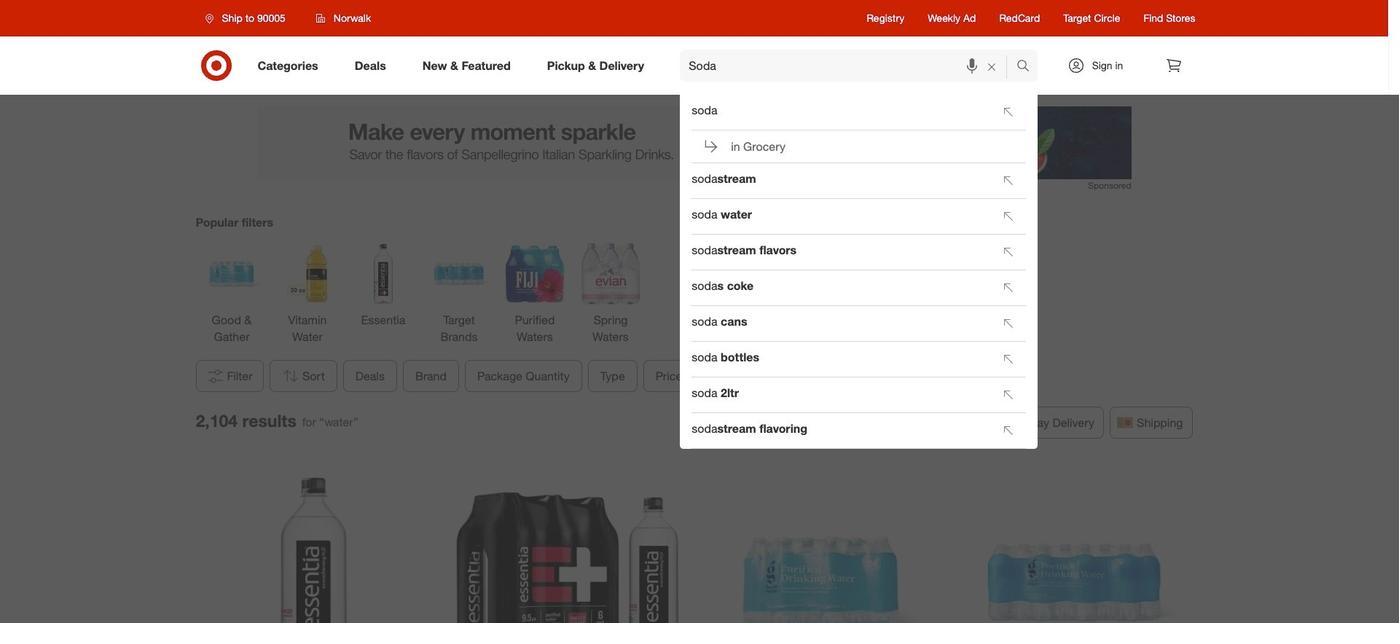 Task type: vqa. For each thing, say whether or not it's contained in the screenshot.
have
no



Task type: describe. For each thing, give the bounding box(es) containing it.
What can we help you find? suggestions appear below search field
[[680, 50, 1020, 82]]

advertisement element
[[257, 106, 1131, 179]]



Task type: locate. For each thing, give the bounding box(es) containing it.
essentia water 9.5 ph or higher ionized alkaline water bottles - 6pk/33.8 fl oz image
[[455, 470, 680, 623], [455, 470, 680, 623]]

essentia water 9.5 ph or higher ionized alkaline water – 33.8 fl oz bottle image
[[201, 470, 426, 623], [201, 470, 426, 623]]

purified water - 32pk/16.9 fl oz bottles - good & gather™ image
[[962, 470, 1187, 623], [962, 470, 1187, 623]]

purified drinking water - 24pk/16.9 fl oz bottles - good & gather™ image
[[708, 470, 934, 623], [708, 470, 934, 623]]



